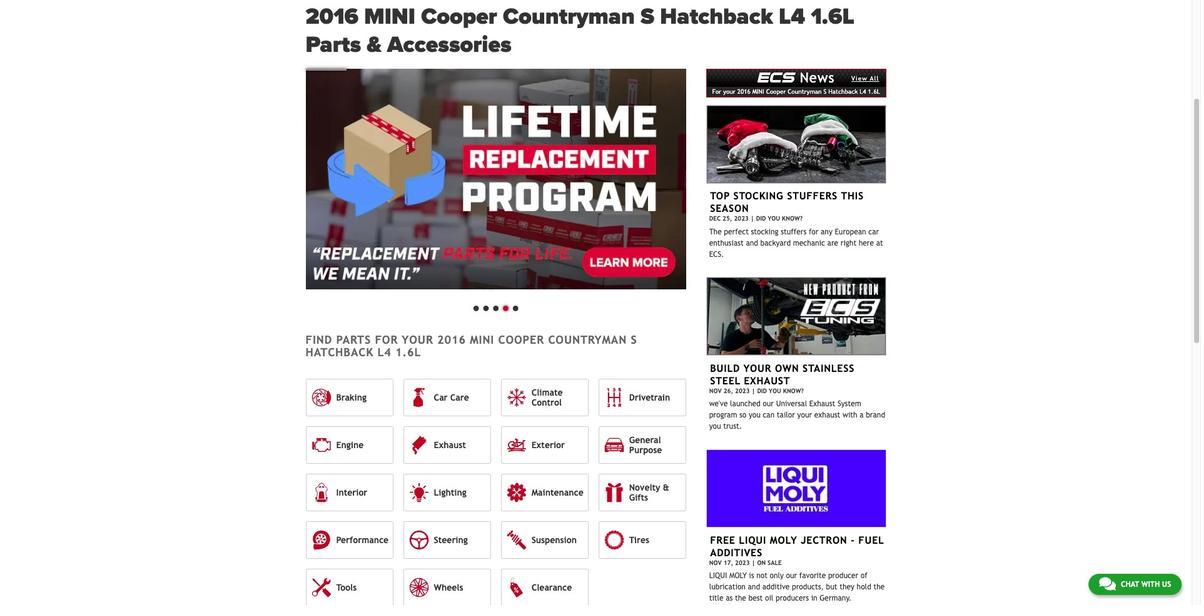 Task type: describe. For each thing, give the bounding box(es) containing it.
not
[[757, 572, 768, 581]]

top stocking stuffers this season dec 25, 2023 | did you know? the perfect stocking stuffers for any european car enthusiast and backyard mechanic are right here at ecs.
[[709, 190, 883, 259]]

your
[[744, 363, 772, 375]]

us
[[1162, 581, 1171, 589]]

4 • from the left
[[501, 297, 511, 319]]

1.6l inside find parts for your 2016 mini cooper countryman s hatchback l4 1.6l
[[396, 346, 421, 359]]

launched
[[730, 400, 761, 409]]

tools link
[[306, 569, 393, 606]]

only
[[770, 572, 784, 581]]

wheels link
[[403, 569, 491, 606]]

any
[[821, 228, 833, 236]]

know? inside 'build your own stainless steel exhaust nov 26, 2023 | did you know? we've launched our universal exhaust system program so you can tailor your exhaust with a brand you trust.'
[[783, 388, 804, 395]]

additives
[[710, 547, 763, 559]]

own
[[775, 363, 799, 375]]

producers
[[776, 595, 809, 603]]

cooper inside find parts for your 2016 mini cooper countryman s hatchback l4 1.6l
[[498, 333, 544, 346]]

perfect
[[724, 228, 749, 236]]

this
[[841, 190, 864, 202]]

fuel
[[859, 535, 884, 547]]

exterior link
[[501, 427, 589, 464]]

you inside 'build your own stainless steel exhaust nov 26, 2023 | did you know? we've launched our universal exhaust system program so you can tailor your exhaust with a brand you trust.'
[[769, 388, 781, 395]]

1 vertical spatial cooper
[[766, 88, 786, 95]]

climate
[[532, 388, 563, 398]]

care
[[450, 393, 469, 403]]

engine
[[336, 441, 364, 451]]

here
[[859, 239, 874, 248]]

general
[[629, 436, 661, 446]]

| inside free liqui moly jectron - fuel additives nov 17, 2023 | on sale liqui moly is not only our favorite producer of lubrication and additive products, but they hold the title as the best oil producers in germany.
[[752, 560, 755, 567]]

sale
[[768, 560, 782, 567]]

they
[[840, 583, 855, 592]]

3 • from the left
[[491, 297, 501, 319]]

tires link
[[599, 522, 686, 559]]

general purpose
[[629, 436, 662, 456]]

can
[[763, 411, 775, 420]]

did inside 'build your own stainless steel exhaust nov 26, 2023 | did you know? we've launched our universal exhaust system program so you can tailor your exhaust with a brand you trust.'
[[757, 388, 767, 395]]

products,
[[792, 583, 824, 592]]

braking link
[[306, 379, 393, 417]]

best
[[749, 595, 763, 603]]

parts inside 2016 mini cooper countryman s hatchback l4 1.6l parts & accessories
[[306, 31, 361, 58]]

stuffers
[[787, 190, 838, 202]]

for inside find parts for your 2016 mini cooper countryman s hatchback l4 1.6l
[[375, 333, 398, 346]]

mini inside 2016 mini cooper countryman s hatchback l4 1.6l parts & accessories
[[364, 3, 415, 30]]

comments image
[[1099, 577, 1116, 592]]

view
[[852, 75, 868, 82]]

backyard
[[761, 239, 791, 248]]

title
[[709, 595, 724, 603]]

l4 inside find parts for your 2016 mini cooper countryman s hatchback l4 1.6l
[[378, 346, 392, 359]]

interior
[[336, 488, 368, 498]]

braking
[[336, 393, 367, 403]]

germany.
[[820, 595, 852, 603]]

car
[[434, 393, 448, 403]]

performance link
[[306, 522, 393, 559]]

maintenance
[[532, 488, 584, 498]]

clearance link
[[501, 569, 589, 606]]

chat with us
[[1121, 581, 1171, 589]]

1 vertical spatial liqui
[[709, 572, 727, 581]]

l4 inside 2016 mini cooper countryman s hatchback l4 1.6l parts & accessories
[[779, 3, 805, 30]]

cooper inside 2016 mini cooper countryman s hatchback l4 1.6l parts & accessories
[[421, 3, 497, 30]]

additive
[[763, 583, 790, 592]]

2023 inside free liqui moly jectron - fuel additives nov 17, 2023 | on sale liqui moly is not only our favorite producer of lubrication and additive products, but they hold the title as the best oil producers in germany.
[[735, 560, 750, 567]]

exhaust link
[[403, 427, 491, 464]]

engine link
[[306, 427, 393, 464]]

0 vertical spatial you
[[749, 411, 761, 420]]

build your own stainless steel exhaust nov 26, 2023 | did you know? we've launched our universal exhaust system program so you can tailor your exhaust with a brand you trust.
[[709, 363, 885, 431]]

our inside free liqui moly jectron - fuel additives nov 17, 2023 | on sale liqui moly is not only our favorite producer of lubrication and additive products, but they hold the title as the best oil producers in germany.
[[786, 572, 797, 581]]

2 horizontal spatial hatchback
[[829, 88, 858, 95]]

interior link
[[306, 474, 393, 512]]

and inside free liqui moly jectron - fuel additives nov 17, 2023 | on sale liqui moly is not only our favorite producer of lubrication and additive products, but they hold the title as the best oil producers in germany.
[[748, 583, 760, 592]]

drivetrain
[[629, 393, 670, 403]]

0 horizontal spatial you
[[709, 422, 721, 431]]

| inside 'build your own stainless steel exhaust nov 26, 2023 | did you know? we've launched our universal exhaust system program so you can tailor your exhaust with a brand you trust.'
[[752, 388, 755, 395]]

climate control
[[532, 388, 563, 408]]

your inside find parts for your 2016 mini cooper countryman s hatchback l4 1.6l
[[402, 333, 433, 346]]

clearance
[[532, 583, 572, 593]]

2 • from the left
[[481, 297, 491, 319]]

general purpose link
[[599, 427, 686, 464]]

as
[[726, 595, 733, 603]]

stocking
[[734, 190, 784, 202]]

chat
[[1121, 581, 1140, 589]]

all
[[870, 75, 879, 82]]

view all
[[852, 75, 879, 82]]

1 • from the left
[[471, 297, 481, 319]]

ecs.
[[709, 250, 724, 259]]

-
[[851, 535, 855, 547]]

jectron
[[801, 535, 848, 547]]

steel
[[710, 375, 741, 387]]

2016 mini cooper countryman s hatchback l4 1.6l parts & accessories
[[306, 3, 855, 58]]

25,
[[723, 215, 732, 222]]

gifts
[[629, 493, 648, 503]]

dec
[[709, 215, 721, 222]]

novelty & gifts
[[629, 483, 669, 503]]

find
[[306, 333, 332, 346]]

a
[[860, 411, 864, 420]]

hatchback inside 2016 mini cooper countryman s hatchback l4 1.6l parts & accessories
[[660, 3, 773, 30]]

2 vertical spatial exhaust
[[434, 441, 466, 451]]

you inside top stocking stuffers this season dec 25, 2023 | did you know? the perfect stocking stuffers for any european car enthusiast and backyard mechanic are right here at ecs.
[[768, 215, 780, 222]]

2 horizontal spatial mini
[[753, 88, 764, 95]]

at
[[876, 239, 883, 248]]

wheels
[[434, 583, 463, 593]]

drivetrain link
[[599, 379, 686, 417]]

top
[[710, 190, 730, 202]]

for
[[712, 88, 721, 95]]

build your own stainless steel exhaust image
[[706, 277, 886, 356]]

1 vertical spatial moly
[[730, 572, 747, 581]]

nov inside free liqui moly jectron - fuel additives nov 17, 2023 | on sale liqui moly is not only our favorite producer of lubrication and additive products, but they hold the title as the best oil producers in germany.
[[709, 560, 722, 567]]

novelty
[[629, 483, 661, 493]]

but
[[826, 583, 838, 592]]

| inside top stocking stuffers this season dec 25, 2023 | did you know? the perfect stocking stuffers for any european car enthusiast and backyard mechanic are right here at ecs.
[[751, 215, 754, 222]]



Task type: vqa. For each thing, say whether or not it's contained in the screenshot.
The 2 Reviews
no



Task type: locate. For each thing, give the bounding box(es) containing it.
17,
[[724, 560, 733, 567]]

countryman
[[503, 3, 635, 30], [788, 88, 822, 95], [548, 333, 627, 346]]

2 vertical spatial s
[[631, 333, 637, 346]]

0 vertical spatial &
[[367, 31, 382, 58]]

you down build your own stainless steel exhaust "link"
[[769, 388, 781, 395]]

1 vertical spatial 1.6l
[[868, 88, 880, 95]]

1 horizontal spatial 2016
[[437, 333, 466, 346]]

1 horizontal spatial exhaust
[[744, 375, 791, 387]]

program
[[709, 411, 737, 420]]

know? up universal
[[783, 388, 804, 395]]

0 vertical spatial mini
[[364, 3, 415, 30]]

0 vertical spatial your
[[723, 88, 736, 95]]

and down stocking
[[746, 239, 758, 248]]

exterior
[[532, 441, 565, 451]]

free liqui moly jectron - fuel additives image
[[706, 450, 886, 528]]

1 horizontal spatial cooper
[[498, 333, 544, 346]]

0 horizontal spatial hatchback
[[306, 346, 374, 359]]

did
[[756, 215, 766, 222], [757, 388, 767, 395]]

2 vertical spatial hatchback
[[306, 346, 374, 359]]

0 horizontal spatial 2016
[[306, 3, 359, 30]]

1 horizontal spatial l4
[[779, 3, 805, 30]]

parts inside find parts for your 2016 mini cooper countryman s hatchback l4 1.6l
[[336, 333, 371, 346]]

2 vertical spatial your
[[798, 411, 812, 420]]

trust.
[[723, 422, 742, 431]]

2 vertical spatial 1.6l
[[396, 346, 421, 359]]

you down 'program'
[[709, 422, 721, 431]]

oil
[[765, 595, 774, 603]]

0 horizontal spatial the
[[735, 595, 746, 603]]

cooper down • • • • •
[[498, 333, 544, 346]]

1 vertical spatial you
[[709, 422, 721, 431]]

with left us
[[1142, 581, 1160, 589]]

chat with us link
[[1089, 574, 1182, 596]]

build your own stainless steel exhaust link
[[710, 363, 855, 387]]

0 horizontal spatial our
[[763, 400, 774, 409]]

the right "as"
[[735, 595, 746, 603]]

moly
[[770, 535, 797, 547], [730, 572, 747, 581]]

2 vertical spatial l4
[[378, 346, 392, 359]]

performance
[[336, 536, 389, 546]]

with
[[843, 411, 858, 420], [1142, 581, 1160, 589]]

the
[[709, 228, 722, 236]]

mini inside find parts for your 2016 mini cooper countryman s hatchback l4 1.6l
[[470, 333, 494, 346]]

2 vertical spatial |
[[752, 560, 755, 567]]

0 vertical spatial hatchback
[[660, 3, 773, 30]]

0 horizontal spatial &
[[367, 31, 382, 58]]

our
[[763, 400, 774, 409], [786, 572, 797, 581]]

1 vertical spatial 2016
[[738, 88, 751, 95]]

2 horizontal spatial l4
[[860, 88, 866, 95]]

our inside 'build your own stainless steel exhaust nov 26, 2023 | did you know? we've launched our universal exhaust system program so you can tailor your exhaust with a brand you trust.'
[[763, 400, 774, 409]]

0 horizontal spatial exhaust
[[434, 441, 466, 451]]

the right "hold"
[[874, 583, 885, 592]]

0 horizontal spatial moly
[[730, 572, 747, 581]]

1 vertical spatial and
[[748, 583, 760, 592]]

1 vertical spatial 2023
[[735, 388, 750, 395]]

2 horizontal spatial cooper
[[766, 88, 786, 95]]

2 nov from the top
[[709, 560, 722, 567]]

2 vertical spatial 2023
[[735, 560, 750, 567]]

1 horizontal spatial liqui
[[739, 535, 767, 547]]

lifetime replacement program image
[[306, 69, 686, 290]]

1 horizontal spatial 1.6l
[[811, 3, 855, 30]]

steering link
[[403, 522, 491, 559]]

0 vertical spatial moly
[[770, 535, 797, 547]]

find parts for your 2016 mini cooper countryman s hatchback l4 1.6l
[[306, 333, 637, 359]]

top stocking stuffers this season image
[[706, 105, 886, 184]]

& inside novelty & gifts
[[663, 483, 669, 493]]

right
[[841, 239, 857, 248]]

2016 inside 2016 mini cooper countryman s hatchback l4 1.6l parts & accessories
[[306, 3, 359, 30]]

moly left is
[[730, 572, 747, 581]]

our right only
[[786, 572, 797, 581]]

car care link
[[403, 379, 491, 417]]

suspension
[[532, 536, 577, 546]]

2023 inside 'build your own stainless steel exhaust nov 26, 2023 | did you know? we've launched our universal exhaust system program so you can tailor your exhaust with a brand you trust.'
[[735, 388, 750, 395]]

2016
[[306, 3, 359, 30], [738, 88, 751, 95], [437, 333, 466, 346]]

cooper down ecs
[[766, 88, 786, 95]]

l4 up braking link
[[378, 346, 392, 359]]

1 vertical spatial &
[[663, 483, 669, 493]]

1 vertical spatial did
[[757, 388, 767, 395]]

free liqui moly jectron - fuel additives link
[[710, 535, 884, 559]]

with down system
[[843, 411, 858, 420]]

1 horizontal spatial s
[[641, 3, 655, 30]]

1 horizontal spatial for
[[809, 228, 819, 236]]

0 vertical spatial liqui
[[739, 535, 767, 547]]

we've
[[709, 400, 728, 409]]

top stocking stuffers this season link
[[710, 190, 864, 215]]

l4 down view all
[[860, 88, 866, 95]]

2023 right 25,
[[734, 215, 749, 222]]

1.6l
[[811, 3, 855, 30], [868, 88, 880, 95], [396, 346, 421, 359]]

and inside top stocking stuffers this season dec 25, 2023 | did you know? the perfect stocking stuffers for any european car enthusiast and backyard mechanic are right here at ecs.
[[746, 239, 758, 248]]

0 vertical spatial 2023
[[734, 215, 749, 222]]

1 horizontal spatial the
[[874, 583, 885, 592]]

0 horizontal spatial with
[[843, 411, 858, 420]]

on
[[757, 560, 766, 567]]

control
[[532, 398, 562, 408]]

• • • • •
[[471, 297, 521, 319]]

hold
[[857, 583, 872, 592]]

exhaust up lighting on the bottom of page
[[434, 441, 466, 451]]

s inside 2016 mini cooper countryman s hatchback l4 1.6l parts & accessories
[[641, 3, 655, 30]]

purpose
[[629, 446, 662, 456]]

countryman inside 2016 mini cooper countryman s hatchback l4 1.6l parts & accessories
[[503, 3, 635, 30]]

suspension link
[[501, 522, 589, 559]]

0 vertical spatial s
[[641, 3, 655, 30]]

0 horizontal spatial l4
[[378, 346, 392, 359]]

1 vertical spatial parts
[[336, 333, 371, 346]]

of
[[861, 572, 868, 581]]

1 vertical spatial with
[[1142, 581, 1160, 589]]

exhaust up exhaust
[[810, 400, 835, 409]]

1 vertical spatial the
[[735, 595, 746, 603]]

novelty & gifts link
[[599, 474, 686, 512]]

producer
[[828, 572, 859, 581]]

1 horizontal spatial mini
[[470, 333, 494, 346]]

0 horizontal spatial mini
[[364, 3, 415, 30]]

1 horizontal spatial your
[[723, 88, 736, 95]]

0 vertical spatial with
[[843, 411, 858, 420]]

1 vertical spatial s
[[824, 88, 827, 95]]

0 vertical spatial for
[[809, 228, 819, 236]]

favorite
[[800, 572, 826, 581]]

| left on
[[752, 560, 755, 567]]

know? up stuffers
[[782, 215, 803, 222]]

2023 down additives
[[735, 560, 750, 567]]

s inside find parts for your 2016 mini cooper countryman s hatchback l4 1.6l
[[631, 333, 637, 346]]

1 nov from the top
[[709, 388, 722, 395]]

1 vertical spatial mini
[[753, 88, 764, 95]]

stuffers
[[781, 228, 807, 236]]

0 vertical spatial know?
[[782, 215, 803, 222]]

accessories
[[387, 31, 512, 58]]

so
[[740, 411, 747, 420]]

2023 inside top stocking stuffers this season dec 25, 2023 | did you know? the perfect stocking stuffers for any european car enthusiast and backyard mechanic are right here at ecs.
[[734, 215, 749, 222]]

is
[[749, 572, 754, 581]]

enthusiast
[[709, 239, 744, 248]]

mini
[[364, 3, 415, 30], [753, 88, 764, 95], [470, 333, 494, 346]]

tailor
[[777, 411, 795, 420]]

1 vertical spatial nov
[[709, 560, 722, 567]]

| up "launched"
[[752, 388, 755, 395]]

0 horizontal spatial for
[[375, 333, 398, 346]]

1 vertical spatial our
[[786, 572, 797, 581]]

nov left the 26,
[[709, 388, 722, 395]]

our up can
[[763, 400, 774, 409]]

1 vertical spatial exhaust
[[810, 400, 835, 409]]

1 horizontal spatial &
[[663, 483, 669, 493]]

brand
[[866, 411, 885, 420]]

1 vertical spatial |
[[752, 388, 755, 395]]

0 horizontal spatial your
[[402, 333, 433, 346]]

| up stocking
[[751, 215, 754, 222]]

1 horizontal spatial moly
[[770, 535, 797, 547]]

liqui up lubrication
[[709, 572, 727, 581]]

0 vertical spatial nov
[[709, 388, 722, 395]]

1 vertical spatial countryman
[[788, 88, 822, 95]]

steering
[[434, 536, 468, 546]]

2 horizontal spatial s
[[824, 88, 827, 95]]

maintenance link
[[501, 474, 589, 512]]

0 vertical spatial l4
[[779, 3, 805, 30]]

with inside 'build your own stainless steel exhaust nov 26, 2023 | did you know? we've launched our universal exhaust system program so you can tailor your exhaust with a brand you trust.'
[[843, 411, 858, 420]]

0 vertical spatial the
[[874, 583, 885, 592]]

2 horizontal spatial exhaust
[[810, 400, 835, 409]]

0 vertical spatial |
[[751, 215, 754, 222]]

1 horizontal spatial hatchback
[[660, 3, 773, 30]]

for inside top stocking stuffers this season dec 25, 2023 | did you know? the perfect stocking stuffers for any european car enthusiast and backyard mechanic are right here at ecs.
[[809, 228, 819, 236]]

and up "best"
[[748, 583, 760, 592]]

are
[[828, 239, 839, 248]]

for
[[809, 228, 819, 236], [375, 333, 398, 346]]

1 horizontal spatial you
[[749, 411, 761, 420]]

2 horizontal spatial 2016
[[738, 88, 751, 95]]

free
[[710, 535, 736, 547]]

news
[[800, 69, 835, 86]]

did up stocking
[[756, 215, 766, 222]]

1 vertical spatial hatchback
[[829, 88, 858, 95]]

1 horizontal spatial our
[[786, 572, 797, 581]]

0 vertical spatial and
[[746, 239, 758, 248]]

did inside top stocking stuffers this season dec 25, 2023 | did you know? the perfect stocking stuffers for any european car enthusiast and backyard mechanic are right here at ecs.
[[756, 215, 766, 222]]

nov inside 'build your own stainless steel exhaust nov 26, 2023 | did you know? we've launched our universal exhaust system program so you can tailor your exhaust with a brand you trust.'
[[709, 388, 722, 395]]

1 horizontal spatial with
[[1142, 581, 1160, 589]]

cooper up accessories
[[421, 3, 497, 30]]

5 • from the left
[[511, 297, 521, 319]]

0 vertical spatial countryman
[[503, 3, 635, 30]]

1.6l inside 2016 mini cooper countryman s hatchback l4 1.6l parts & accessories
[[811, 3, 855, 30]]

ecs
[[758, 68, 795, 86]]

with inside "link"
[[1142, 581, 1160, 589]]

0 vertical spatial you
[[768, 215, 780, 222]]

2016 inside find parts for your 2016 mini cooper countryman s hatchback l4 1.6l
[[437, 333, 466, 346]]

0 vertical spatial exhaust
[[744, 375, 791, 387]]

2 vertical spatial mini
[[470, 333, 494, 346]]

l4 up "ecs news"
[[779, 3, 805, 30]]

ecs news
[[758, 68, 835, 86]]

know? inside top stocking stuffers this season dec 25, 2023 | did you know? the perfect stocking stuffers for any european car enthusiast and backyard mechanic are right here at ecs.
[[782, 215, 803, 222]]

hatchback inside find parts for your 2016 mini cooper countryman s hatchback l4 1.6l
[[306, 346, 374, 359]]

you up stocking
[[768, 215, 780, 222]]

season
[[710, 203, 749, 215]]

lubrication
[[709, 583, 746, 592]]

your inside 'build your own stainless steel exhaust nov 26, 2023 | did you know? we've launched our universal exhaust system program so you can tailor your exhaust with a brand you trust.'
[[798, 411, 812, 420]]

•
[[471, 297, 481, 319], [481, 297, 491, 319], [491, 297, 501, 319], [501, 297, 511, 319], [511, 297, 521, 319]]

nov left 17,
[[709, 560, 722, 567]]

tools
[[336, 583, 357, 593]]

you right 'so'
[[749, 411, 761, 420]]

liqui up additives
[[739, 535, 767, 547]]

countryman inside find parts for your 2016 mini cooper countryman s hatchback l4 1.6l
[[548, 333, 627, 346]]

lighting
[[434, 488, 467, 498]]

1 vertical spatial l4
[[860, 88, 866, 95]]

for your 2016 mini cooper countryman s hatchback l4 1.6l
[[712, 88, 880, 95]]

0 horizontal spatial liqui
[[709, 572, 727, 581]]

2 vertical spatial cooper
[[498, 333, 544, 346]]

0 vertical spatial did
[[756, 215, 766, 222]]

moly up sale
[[770, 535, 797, 547]]

exhaust down your
[[744, 375, 791, 387]]

2 vertical spatial countryman
[[548, 333, 627, 346]]

2 vertical spatial 2016
[[437, 333, 466, 346]]

0 horizontal spatial s
[[631, 333, 637, 346]]

tires
[[629, 536, 650, 546]]

1 vertical spatial your
[[402, 333, 433, 346]]

free liqui moly jectron - fuel additives nov 17, 2023 | on sale liqui moly is not only our favorite producer of lubrication and additive products, but they hold the title as the best oil producers in germany.
[[709, 535, 885, 603]]

exhaust
[[815, 411, 841, 420]]

did up "launched"
[[757, 388, 767, 395]]

0 vertical spatial parts
[[306, 31, 361, 58]]

0 horizontal spatial cooper
[[421, 3, 497, 30]]

0 vertical spatial 2016
[[306, 3, 359, 30]]

1 vertical spatial for
[[375, 333, 398, 346]]

|
[[751, 215, 754, 222], [752, 388, 755, 395], [752, 560, 755, 567]]

0 vertical spatial 1.6l
[[811, 3, 855, 30]]

and
[[746, 239, 758, 248], [748, 583, 760, 592]]

& inside 2016 mini cooper countryman s hatchback l4 1.6l parts & accessories
[[367, 31, 382, 58]]

0 horizontal spatial 1.6l
[[396, 346, 421, 359]]

2023 up "launched"
[[735, 388, 750, 395]]



